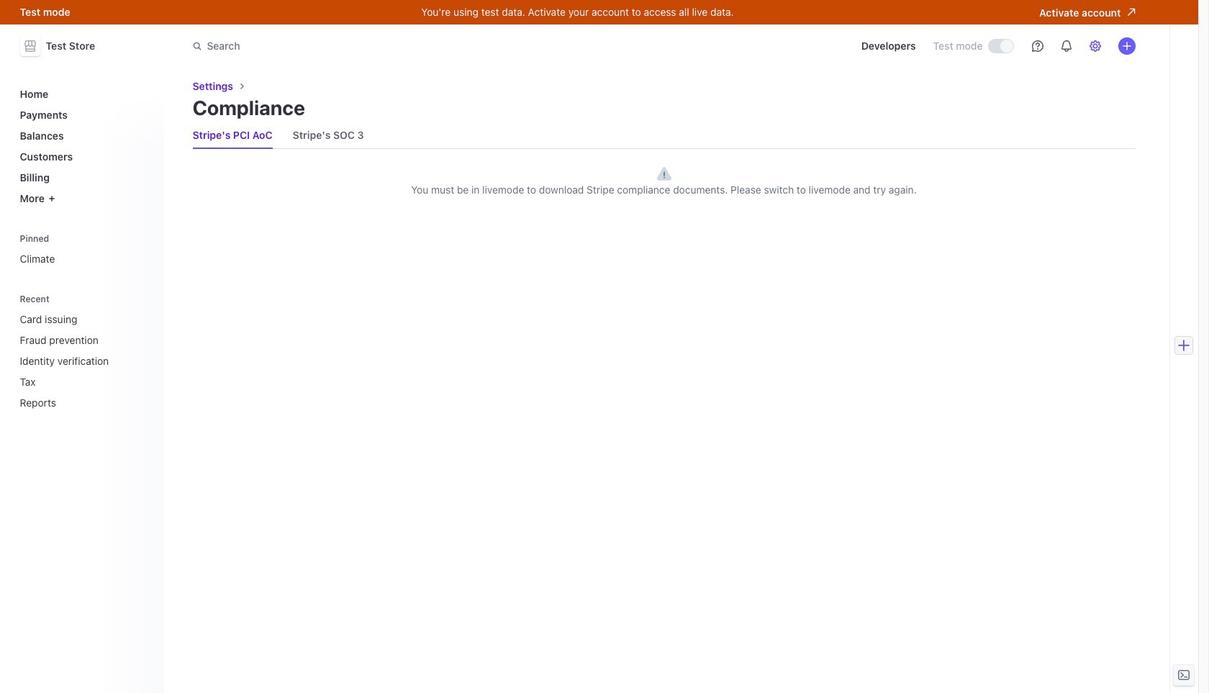 Task type: locate. For each thing, give the bounding box(es) containing it.
tab list
[[193, 122, 1135, 149]]

2 recent element from the top
[[14, 307, 155, 415]]

notifications image
[[1060, 40, 1072, 52]]

1 recent element from the top
[[14, 289, 155, 415]]

recent element
[[14, 289, 155, 415], [14, 307, 155, 415]]

pinned element
[[14, 228, 155, 271]]

None search field
[[184, 33, 590, 59]]

settings image
[[1089, 40, 1101, 52]]

edit pins image
[[141, 234, 149, 243]]



Task type: describe. For each thing, give the bounding box(es) containing it.
help image
[[1032, 40, 1043, 52]]

Test mode checkbox
[[988, 40, 1013, 53]]

clear history image
[[141, 295, 149, 303]]

Search text field
[[184, 33, 590, 59]]

core navigation links element
[[14, 82, 155, 210]]



Task type: vqa. For each thing, say whether or not it's contained in the screenshot.
search text box
yes



